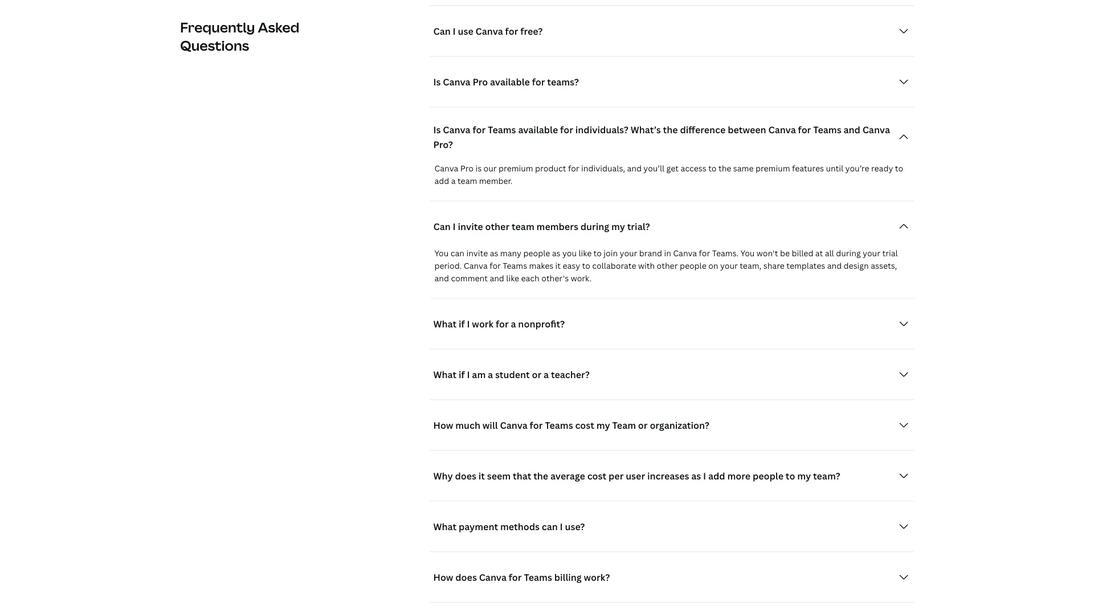 Task type: vqa. For each thing, say whether or not it's contained in the screenshot.
bottom Create
no



Task type: describe. For each thing, give the bounding box(es) containing it.
pro?
[[434, 139, 453, 151]]

2 you from the left
[[741, 248, 755, 259]]

period.
[[435, 261, 462, 272]]

i inside 'dropdown button'
[[704, 470, 707, 483]]

you
[[563, 248, 577, 259]]

free?
[[521, 25, 543, 37]]

easy
[[563, 261, 581, 272]]

individuals?
[[576, 124, 629, 136]]

for up is
[[473, 124, 486, 136]]

1 you from the left
[[435, 248, 449, 259]]

can i use canva for free?
[[434, 25, 543, 37]]

difference
[[681, 124, 726, 136]]

1 horizontal spatial as
[[552, 248, 561, 259]]

what payment methods can i use?
[[434, 521, 585, 533]]

to inside 'dropdown button'
[[786, 470, 796, 483]]

what's
[[631, 124, 661, 136]]

am
[[472, 369, 486, 381]]

ready
[[872, 163, 894, 174]]

won't
[[757, 248, 779, 259]]

what payment methods can i use? button
[[430, 516, 915, 539]]

team inside the 'canva pro is our premium product for individuals, and you'll get access to the same premium features until you're ready to add a team member.'
[[458, 176, 477, 187]]

on
[[709, 261, 719, 272]]

to left join
[[594, 248, 602, 259]]

canva right between
[[769, 124, 796, 136]]

until
[[827, 163, 844, 174]]

for up on
[[699, 248, 711, 259]]

individuals,
[[582, 163, 626, 174]]

with
[[639, 261, 655, 272]]

asked
[[258, 18, 300, 36]]

invite for other
[[458, 221, 483, 233]]

teams left billing
[[524, 572, 552, 584]]

more
[[728, 470, 751, 483]]

comment
[[451, 273, 488, 284]]

for left the individuals?
[[561, 124, 574, 136]]

how does canva for teams billing work? button
[[430, 567, 915, 590]]

payment
[[459, 521, 498, 533]]

my inside 'dropdown button'
[[798, 470, 812, 483]]

a left 'teacher?'
[[544, 369, 549, 381]]

during inside you can invite as many people as you like to join your brand in canva for teams. you won't be billed at all during your trial period. canva for teams makes it easy to collaborate with other people on your team, share templates and design assets, and comment and like each other's work.
[[837, 248, 861, 259]]

as inside 'dropdown button'
[[692, 470, 702, 483]]

templates
[[787, 261, 826, 272]]

methods
[[501, 521, 540, 533]]

members
[[537, 221, 579, 233]]

seem
[[487, 470, 511, 483]]

is canva pro available for teams?
[[434, 76, 579, 88]]

i left use?
[[560, 521, 563, 533]]

product
[[536, 163, 567, 174]]

you can invite as many people as you like to join your brand in canva for teams. you won't be billed at all during your trial period. canva for teams makes it easy to collaborate with other people on your team, share templates and design assets, and comment and like each other's work.
[[435, 248, 898, 284]]

can i use canva for free? button
[[430, 20, 915, 43]]

for inside the 'canva pro is our premium product for individuals, and you'll get access to the same premium features until you're ready to add a team member.'
[[568, 163, 580, 174]]

for down many
[[490, 261, 501, 272]]

how much will canva for teams cost my team or organization?
[[434, 420, 710, 432]]

and down all
[[828, 261, 842, 272]]

how much will canva for teams cost my team or organization? button
[[430, 415, 915, 437]]

in
[[665, 248, 672, 259]]

team,
[[740, 261, 762, 272]]

that
[[513, 470, 532, 483]]

a left nonprofit?
[[511, 318, 516, 330]]

why does it seem that the average cost per user increases as i add more people to my team?
[[434, 470, 841, 483]]

and inside the 'canva pro is our premium product for individuals, and you'll get access to the same premium features until you're ready to add a team member.'
[[628, 163, 642, 174]]

available inside is canva for teams available for individuals? what's the difference between canva for teams and canva pro?
[[519, 124, 558, 136]]

for up features
[[799, 124, 812, 136]]

2 premium from the left
[[756, 163, 791, 174]]

or inside the how much will canva for teams cost my team or organization? dropdown button
[[639, 420, 648, 432]]

a inside the 'canva pro is our premium product for individuals, and you'll get access to the same premium features until you're ready to add a team member.'
[[451, 176, 456, 187]]

the inside is canva for teams available for individuals? what's the difference between canva for teams and canva pro?
[[664, 124, 678, 136]]

i up period.
[[453, 221, 456, 233]]

each
[[521, 273, 540, 284]]

cost inside 'dropdown button'
[[588, 470, 607, 483]]

you're
[[846, 163, 870, 174]]

billed
[[792, 248, 814, 259]]

what if i am a student or a teacher?
[[434, 369, 590, 381]]

canva right in
[[674, 248, 698, 259]]

does for how
[[456, 572, 477, 584]]

canva up pro?
[[443, 124, 471, 136]]

teacher?
[[551, 369, 590, 381]]

you'll
[[644, 163, 665, 174]]

frequently asked questions
[[180, 18, 300, 55]]

nonprofit?
[[519, 318, 565, 330]]

student
[[495, 369, 530, 381]]

is canva for teams available for individuals? what's the difference between canva for teams and canva pro? button
[[430, 121, 915, 153]]

work?
[[584, 572, 610, 584]]

questions
[[180, 36, 249, 55]]

other's
[[542, 273, 569, 284]]

what if i am a student or a teacher? button
[[430, 364, 915, 387]]

trial?
[[628, 221, 650, 233]]

same
[[734, 163, 754, 174]]

features
[[793, 163, 825, 174]]

access
[[681, 163, 707, 174]]

canva inside the 'canva pro is our premium product for individuals, and you'll get access to the same premium features until you're ready to add a team member.'
[[435, 163, 459, 174]]

frequently
[[180, 18, 255, 36]]

canva right use
[[476, 25, 503, 37]]

to right "access"
[[709, 163, 717, 174]]

can for can i use canva for free?
[[434, 25, 451, 37]]

why
[[434, 470, 453, 483]]

cost inside dropdown button
[[576, 420, 595, 432]]

0 vertical spatial available
[[490, 76, 530, 88]]

use?
[[565, 521, 585, 533]]

team
[[613, 420, 636, 432]]

will
[[483, 420, 498, 432]]

i left am
[[467, 369, 470, 381]]

team?
[[814, 470, 841, 483]]

1 horizontal spatial people
[[680, 261, 707, 272]]

can i invite other team members during my trial? button
[[430, 216, 915, 238]]

invite for as
[[467, 248, 488, 259]]

user
[[626, 470, 646, 483]]

teams up until
[[814, 124, 842, 136]]

my for trial?
[[612, 221, 626, 233]]

the inside 'dropdown button'
[[534, 470, 549, 483]]

if for work
[[459, 318, 465, 330]]

0 horizontal spatial as
[[490, 248, 499, 259]]

can for can i invite other team members during my trial?
[[434, 221, 451, 233]]

0 horizontal spatial your
[[620, 248, 638, 259]]

get
[[667, 163, 679, 174]]



Task type: locate. For each thing, give the bounding box(es) containing it.
invite inside dropdown button
[[458, 221, 483, 233]]

does
[[455, 470, 477, 483], [456, 572, 477, 584]]

work
[[472, 318, 494, 330]]

canva pro is our premium product for individuals, and you'll get access to the same premium features until you're ready to add a team member.
[[435, 163, 904, 187]]

1 vertical spatial can
[[434, 221, 451, 233]]

i
[[453, 25, 456, 37], [453, 221, 456, 233], [467, 318, 470, 330], [467, 369, 470, 381], [704, 470, 707, 483], [560, 521, 563, 533]]

teams
[[488, 124, 516, 136], [814, 124, 842, 136], [503, 261, 528, 272], [545, 420, 573, 432], [524, 572, 552, 584]]

add
[[435, 176, 450, 187], [709, 470, 726, 483]]

for
[[506, 25, 519, 37], [532, 76, 545, 88], [473, 124, 486, 136], [561, 124, 574, 136], [799, 124, 812, 136], [568, 163, 580, 174], [699, 248, 711, 259], [490, 261, 501, 272], [496, 318, 509, 330], [530, 420, 543, 432], [509, 572, 522, 584]]

0 horizontal spatial or
[[532, 369, 542, 381]]

people inside 'dropdown button'
[[753, 470, 784, 483]]

collaborate
[[593, 261, 637, 272]]

canva up comment
[[464, 261, 488, 272]]

can inside you can invite as many people as you like to join your brand in canva for teams. you won't be billed at all during your trial period. canva for teams makes it easy to collaborate with other people on your team, share templates and design assets, and comment and like each other's work.
[[451, 248, 465, 259]]

0 vertical spatial add
[[435, 176, 450, 187]]

what
[[434, 318, 457, 330], [434, 369, 457, 381], [434, 521, 457, 533]]

my left team
[[597, 420, 611, 432]]

0 horizontal spatial during
[[581, 221, 610, 233]]

for right will
[[530, 420, 543, 432]]

trial
[[883, 248, 898, 259]]

during
[[581, 221, 610, 233], [837, 248, 861, 259]]

what left the payment
[[434, 521, 457, 533]]

1 premium from the left
[[499, 163, 534, 174]]

1 horizontal spatial can
[[542, 521, 558, 533]]

i left "more"
[[704, 470, 707, 483]]

like left the each
[[507, 273, 520, 284]]

people up makes
[[524, 248, 550, 259]]

1 horizontal spatial my
[[612, 221, 626, 233]]

share
[[764, 261, 785, 272]]

0 vertical spatial my
[[612, 221, 626, 233]]

2 horizontal spatial my
[[798, 470, 812, 483]]

during up join
[[581, 221, 610, 233]]

canva down pro?
[[435, 163, 459, 174]]

does inside dropdown button
[[456, 572, 477, 584]]

join
[[604, 248, 618, 259]]

to up work.
[[583, 261, 591, 272]]

other inside you can invite as many people as you like to join your brand in canva for teams. you won't be billed at all during your trial period. canva for teams makes it easy to collaborate with other people on your team, share templates and design assets, and comment and like each other's work.
[[657, 261, 678, 272]]

teams.
[[713, 248, 739, 259]]

much
[[456, 420, 481, 432]]

cost left team
[[576, 420, 595, 432]]

0 vertical spatial or
[[532, 369, 542, 381]]

2 how from the top
[[434, 572, 454, 584]]

can inside dropdown button
[[542, 521, 558, 533]]

invite up comment
[[467, 248, 488, 259]]

people left on
[[680, 261, 707, 272]]

0 vertical spatial people
[[524, 248, 550, 259]]

1 vertical spatial invite
[[467, 248, 488, 259]]

2 horizontal spatial your
[[863, 248, 881, 259]]

people
[[524, 248, 550, 259], [680, 261, 707, 272], [753, 470, 784, 483]]

i left use
[[453, 25, 456, 37]]

is for is canva for teams available for individuals? what's the difference between canva for teams and canva pro?
[[434, 124, 441, 136]]

add inside why does it seem that the average cost per user increases as i add more people to my team? 'dropdown button'
[[709, 470, 726, 483]]

0 vertical spatial how
[[434, 420, 454, 432]]

if inside what if i am a student or a teacher? dropdown button
[[459, 369, 465, 381]]

2 if from the top
[[459, 369, 465, 381]]

can up period.
[[434, 221, 451, 233]]

for left teams?
[[532, 76, 545, 88]]

can left use?
[[542, 521, 558, 533]]

0 vertical spatial team
[[458, 176, 477, 187]]

2 vertical spatial the
[[534, 470, 549, 483]]

add inside the 'canva pro is our premium product for individuals, and you'll get access to the same premium features until you're ready to add a team member.'
[[435, 176, 450, 187]]

1 horizontal spatial add
[[709, 470, 726, 483]]

a down pro?
[[451, 176, 456, 187]]

and right comment
[[490, 273, 505, 284]]

it inside you can invite as many people as you like to join your brand in canva for teams. you won't be billed at all during your trial period. canva for teams makes it easy to collaborate with other people on your team, share templates and design assets, and comment and like each other's work.
[[556, 261, 561, 272]]

as left many
[[490, 248, 499, 259]]

the right what's
[[664, 124, 678, 136]]

2 can from the top
[[434, 221, 451, 233]]

1 horizontal spatial team
[[512, 221, 535, 233]]

0 horizontal spatial add
[[435, 176, 450, 187]]

1 horizontal spatial other
[[657, 261, 678, 272]]

people right "more"
[[753, 470, 784, 483]]

1 vertical spatial my
[[597, 420, 611, 432]]

1 is from the top
[[434, 76, 441, 88]]

many
[[501, 248, 522, 259]]

does inside 'dropdown button'
[[455, 470, 477, 483]]

premium up member.
[[499, 163, 534, 174]]

per
[[609, 470, 624, 483]]

billing
[[555, 572, 582, 584]]

is inside is canva for teams available for individuals? what's the difference between canva for teams and canva pro?
[[434, 124, 441, 136]]

as left you
[[552, 248, 561, 259]]

pro inside the 'canva pro is our premium product for individuals, and you'll get access to the same premium features until you're ready to add a team member.'
[[461, 163, 474, 174]]

1 vertical spatial pro
[[461, 163, 474, 174]]

0 vertical spatial other
[[486, 221, 510, 233]]

other down in
[[657, 261, 678, 272]]

average
[[551, 470, 586, 483]]

as right increases
[[692, 470, 702, 483]]

for left free?
[[506, 25, 519, 37]]

what if i work for a nonprofit?
[[434, 318, 565, 330]]

0 horizontal spatial the
[[534, 470, 549, 483]]

is canva for teams available for individuals? what's the difference between canva for teams and canva pro?
[[434, 124, 891, 151]]

1 vertical spatial what
[[434, 369, 457, 381]]

like
[[579, 248, 592, 259], [507, 273, 520, 284]]

work.
[[571, 273, 592, 284]]

what for what if i am a student or a teacher?
[[434, 369, 457, 381]]

other up many
[[486, 221, 510, 233]]

0 vertical spatial it
[[556, 261, 561, 272]]

it left seem
[[479, 470, 485, 483]]

like right you
[[579, 248, 592, 259]]

the left 'same'
[[719, 163, 732, 174]]

1 vertical spatial team
[[512, 221, 535, 233]]

is
[[434, 76, 441, 88], [434, 124, 441, 136]]

1 vertical spatial it
[[479, 470, 485, 483]]

2 vertical spatial what
[[434, 521, 457, 533]]

for right product
[[568, 163, 580, 174]]

1 vertical spatial does
[[456, 572, 477, 584]]

your up assets,
[[863, 248, 881, 259]]

and left the 'you'll'
[[628, 163, 642, 174]]

for right work
[[496, 318, 509, 330]]

how does canva for teams billing work?
[[434, 572, 610, 584]]

organization?
[[650, 420, 710, 432]]

2 vertical spatial people
[[753, 470, 784, 483]]

1 vertical spatial is
[[434, 124, 441, 136]]

you up team,
[[741, 248, 755, 259]]

1 horizontal spatial during
[[837, 248, 861, 259]]

the right that at the bottom
[[534, 470, 549, 483]]

1 vertical spatial how
[[434, 572, 454, 584]]

is for is canva pro available for teams?
[[434, 76, 441, 88]]

0 vertical spatial can
[[434, 25, 451, 37]]

1 can from the top
[[434, 25, 451, 37]]

0 horizontal spatial my
[[597, 420, 611, 432]]

add left "more"
[[709, 470, 726, 483]]

premium right 'same'
[[756, 163, 791, 174]]

3 what from the top
[[434, 521, 457, 533]]

to right ready
[[896, 163, 904, 174]]

1 vertical spatial available
[[519, 124, 558, 136]]

1 vertical spatial the
[[719, 163, 732, 174]]

other
[[486, 221, 510, 233], [657, 261, 678, 272]]

0 horizontal spatial like
[[507, 273, 520, 284]]

use
[[458, 25, 474, 37]]

1 horizontal spatial or
[[639, 420, 648, 432]]

1 vertical spatial people
[[680, 261, 707, 272]]

if left am
[[459, 369, 465, 381]]

2 horizontal spatial as
[[692, 470, 702, 483]]

1 horizontal spatial you
[[741, 248, 755, 259]]

as
[[490, 248, 499, 259], [552, 248, 561, 259], [692, 470, 702, 483]]

1 vertical spatial add
[[709, 470, 726, 483]]

brand
[[640, 248, 663, 259]]

and
[[844, 124, 861, 136], [628, 163, 642, 174], [828, 261, 842, 272], [435, 273, 449, 284], [490, 273, 505, 284]]

0 horizontal spatial it
[[479, 470, 485, 483]]

at
[[816, 248, 824, 259]]

teams up our
[[488, 124, 516, 136]]

canva right will
[[500, 420, 528, 432]]

0 vertical spatial invite
[[458, 221, 483, 233]]

can i invite other team members during my trial?
[[434, 221, 650, 233]]

teams inside you can invite as many people as you like to join your brand in canva for teams. you won't be billed at all during your trial period. canva for teams makes it easy to collaborate with other people on your team, share templates and design assets, and comment and like each other's work.
[[503, 261, 528, 272]]

it
[[556, 261, 561, 272], [479, 470, 485, 483]]

i left work
[[467, 318, 470, 330]]

what for what if i work for a nonprofit?
[[434, 318, 457, 330]]

0 horizontal spatial other
[[486, 221, 510, 233]]

assets,
[[871, 261, 898, 272]]

0 horizontal spatial you
[[435, 248, 449, 259]]

member.
[[479, 176, 513, 187]]

my left team?
[[798, 470, 812, 483]]

available up product
[[519, 124, 558, 136]]

0 horizontal spatial premium
[[499, 163, 534, 174]]

how for how does canva for teams billing work?
[[434, 572, 454, 584]]

1 how from the top
[[434, 420, 454, 432]]

to left team?
[[786, 470, 796, 483]]

0 horizontal spatial can
[[451, 248, 465, 259]]

0 vertical spatial what
[[434, 318, 457, 330]]

1 horizontal spatial your
[[721, 261, 738, 272]]

or inside what if i am a student or a teacher? dropdown button
[[532, 369, 542, 381]]

it up other's
[[556, 261, 561, 272]]

canva
[[476, 25, 503, 37], [443, 76, 471, 88], [443, 124, 471, 136], [769, 124, 796, 136], [863, 124, 891, 136], [435, 163, 459, 174], [674, 248, 698, 259], [464, 261, 488, 272], [500, 420, 528, 432], [479, 572, 507, 584]]

my left trial?
[[612, 221, 626, 233]]

if inside what if i work for a nonprofit? dropdown button
[[459, 318, 465, 330]]

other inside can i invite other team members during my trial? dropdown button
[[486, 221, 510, 233]]

the inside the 'canva pro is our premium product for individuals, and you'll get access to the same premium features until you're ready to add a team member.'
[[719, 163, 732, 174]]

you up period.
[[435, 248, 449, 259]]

1 vertical spatial other
[[657, 261, 678, 272]]

for down methods
[[509, 572, 522, 584]]

during inside dropdown button
[[581, 221, 610, 233]]

1 vertical spatial can
[[542, 521, 558, 533]]

2 vertical spatial my
[[798, 470, 812, 483]]

teams up average
[[545, 420, 573, 432]]

cost left the per
[[588, 470, 607, 483]]

or right the student
[[532, 369, 542, 381]]

pro inside dropdown button
[[473, 76, 488, 88]]

be
[[781, 248, 790, 259]]

you
[[435, 248, 449, 259], [741, 248, 755, 259]]

2 horizontal spatial people
[[753, 470, 784, 483]]

does for why
[[455, 470, 477, 483]]

1 horizontal spatial premium
[[756, 163, 791, 174]]

pro
[[473, 76, 488, 88], [461, 163, 474, 174]]

during up design
[[837, 248, 861, 259]]

teams down many
[[503, 261, 528, 272]]

your right join
[[620, 248, 638, 259]]

can up period.
[[451, 248, 465, 259]]

1 what from the top
[[434, 318, 457, 330]]

does right why
[[455, 470, 477, 483]]

1 vertical spatial if
[[459, 369, 465, 381]]

1 horizontal spatial the
[[664, 124, 678, 136]]

add down pro?
[[435, 176, 450, 187]]

or right team
[[639, 420, 648, 432]]

what if i work for a nonprofit? button
[[430, 313, 915, 336]]

makes
[[530, 261, 554, 272]]

1 vertical spatial during
[[837, 248, 861, 259]]

0 vertical spatial is
[[434, 76, 441, 88]]

is
[[476, 163, 482, 174]]

1 vertical spatial like
[[507, 273, 520, 284]]

1 horizontal spatial it
[[556, 261, 561, 272]]

why does it seem that the average cost per user increases as i add more people to my team? button
[[430, 465, 915, 488]]

2 horizontal spatial the
[[719, 163, 732, 174]]

canva down the payment
[[479, 572, 507, 584]]

does down the payment
[[456, 572, 477, 584]]

0 vertical spatial does
[[455, 470, 477, 483]]

to
[[709, 163, 717, 174], [896, 163, 904, 174], [594, 248, 602, 259], [583, 261, 591, 272], [786, 470, 796, 483]]

and up the you're
[[844, 124, 861, 136]]

0 vertical spatial during
[[581, 221, 610, 233]]

what left am
[[434, 369, 457, 381]]

pro down can i use canva for free?
[[473, 76, 488, 88]]

0 vertical spatial the
[[664, 124, 678, 136]]

and inside is canva for teams available for individuals? what's the difference between canva for teams and canva pro?
[[844, 124, 861, 136]]

0 horizontal spatial people
[[524, 248, 550, 259]]

0 vertical spatial can
[[451, 248, 465, 259]]

my for team
[[597, 420, 611, 432]]

0 vertical spatial pro
[[473, 76, 488, 88]]

your
[[620, 248, 638, 259], [863, 248, 881, 259], [721, 261, 738, 272]]

canva up ready
[[863, 124, 891, 136]]

cost
[[576, 420, 595, 432], [588, 470, 607, 483]]

1 vertical spatial cost
[[588, 470, 607, 483]]

a right am
[[488, 369, 493, 381]]

invite up period.
[[458, 221, 483, 233]]

1 if from the top
[[459, 318, 465, 330]]

0 vertical spatial cost
[[576, 420, 595, 432]]

or
[[532, 369, 542, 381], [639, 420, 648, 432]]

what left work
[[434, 318, 457, 330]]

team down is
[[458, 176, 477, 187]]

design
[[844, 261, 870, 272]]

0 vertical spatial like
[[579, 248, 592, 259]]

between
[[728, 124, 767, 136]]

0 vertical spatial if
[[459, 318, 465, 330]]

teams?
[[548, 76, 579, 88]]

increases
[[648, 470, 690, 483]]

0 horizontal spatial team
[[458, 176, 477, 187]]

how for how much will canva for teams cost my team or organization?
[[434, 420, 454, 432]]

team up many
[[512, 221, 535, 233]]

team inside dropdown button
[[512, 221, 535, 233]]

our
[[484, 163, 497, 174]]

2 is from the top
[[434, 124, 441, 136]]

1 vertical spatial or
[[639, 420, 648, 432]]

if for am
[[459, 369, 465, 381]]

is canva pro available for teams? button
[[430, 71, 915, 94]]

can left use
[[434, 25, 451, 37]]

invite inside you can invite as many people as you like to join your brand in canva for teams. you won't be billed at all during your trial period. canva for teams makes it easy to collaborate with other people on your team, share templates and design assets, and comment and like each other's work.
[[467, 248, 488, 259]]

it inside 'dropdown button'
[[479, 470, 485, 483]]

your down teams.
[[721, 261, 738, 272]]

2 what from the top
[[434, 369, 457, 381]]

1 horizontal spatial like
[[579, 248, 592, 259]]

pro left is
[[461, 163, 474, 174]]

can
[[434, 25, 451, 37], [434, 221, 451, 233]]

all
[[826, 248, 835, 259]]

available left teams?
[[490, 76, 530, 88]]

and down period.
[[435, 273, 449, 284]]

if left work
[[459, 318, 465, 330]]

what for what payment methods can i use?
[[434, 521, 457, 533]]

canva down use
[[443, 76, 471, 88]]



